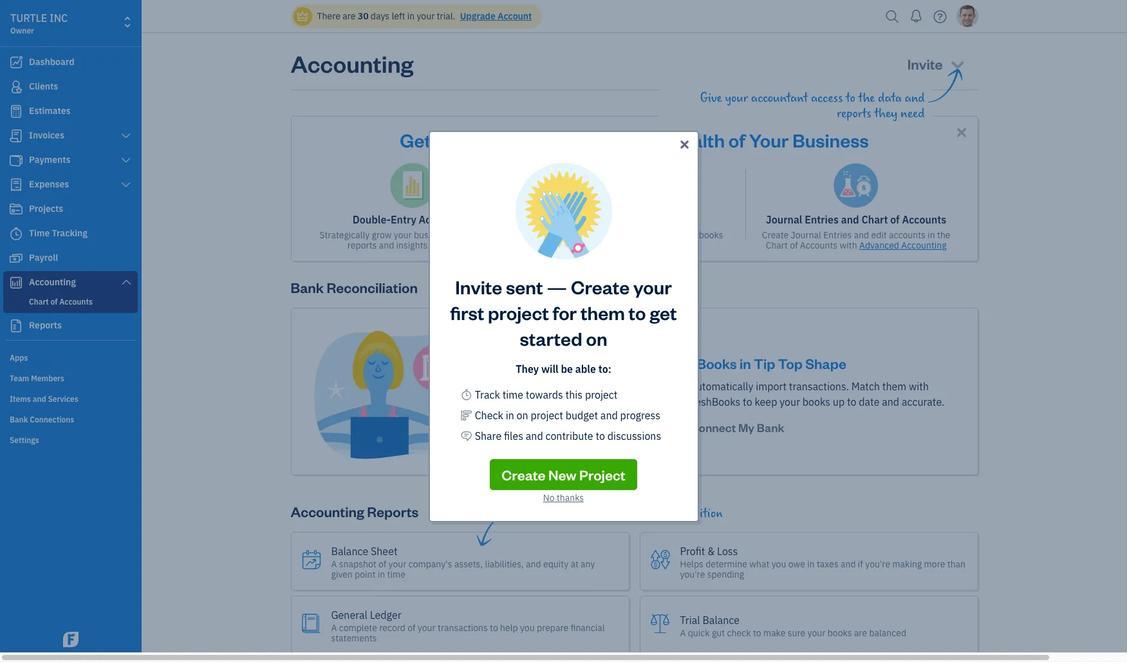 Task type: describe. For each thing, give the bounding box(es) containing it.
main element
[[0, 0, 174, 652]]

snapshot inside balance sheet a snapshot of your company's assets, liabilities, and equity at any given point in time
[[339, 558, 377, 570]]

get a snapshot of your financial position
[[517, 506, 723, 521]]

point
[[355, 568, 376, 580]]

create inside invite sent — create your first project for them to get started on
[[571, 274, 630, 298]]

sheet
[[371, 545, 398, 557]]

chart image
[[8, 276, 24, 289]]

bank for bank reconciliation
[[291, 278, 324, 296]]

create for journal
[[762, 229, 789, 241]]

to inside general ledger a complete record of your transactions to help you prepare financial statements
[[490, 622, 498, 633]]

1 vertical spatial project
[[585, 388, 618, 401]]

get direct line of sight into the health of your business
[[400, 128, 869, 152]]

track
[[475, 388, 500, 401]]

record
[[379, 622, 406, 633]]

transactions.
[[789, 380, 849, 393]]

upgrade account link
[[458, 10, 532, 22]]

get for get direct line of sight into the health of your business
[[400, 128, 431, 152]]

position
[[684, 506, 723, 521]]

your inside balance sheet a snapshot of your company's assets, liabilities, and equity at any given point in time
[[389, 558, 407, 570]]

a for balance sheet
[[331, 558, 337, 570]]

upgrade
[[460, 10, 496, 22]]

them inside invite sent — create your first project for them to get started on
[[581, 300, 625, 324]]

they
[[516, 362, 539, 375]]

and right files
[[526, 429, 543, 442]]

a for trial balance
[[680, 627, 686, 639]]

project
[[580, 465, 626, 483]]

to inside bank reconciliation match bank transactions to keep your books squeaky clean.
[[647, 229, 655, 241]]

chevron large down image for expense image
[[120, 180, 132, 190]]

crown image
[[296, 9, 309, 23]]

you inside general ledger a complete record of your transactions to help you prepare financial statements
[[520, 622, 535, 633]]

your left trial.
[[417, 10, 435, 22]]

in inside dialog
[[506, 409, 514, 422]]

account
[[640, 380, 677, 393]]

the inside create journal entries and edit accounts in the chart of accounts with
[[938, 229, 951, 241]]

account
[[498, 10, 532, 22]]

what
[[750, 558, 770, 570]]

books inside trial balance a quick gut check to make sure your books are balanced
[[828, 627, 852, 639]]

bank inside connect your bank account to automatically import transactions. match them with income and expenses tracked in freshbooks to keep your books up to date and accurate.
[[615, 380, 638, 393]]

estimate image
[[8, 105, 24, 118]]

valuable
[[472, 229, 506, 241]]

and down the expenses
[[601, 409, 618, 422]]

and inside strategically grow your business with valuable reports and insights.
[[379, 240, 394, 251]]

journal inside create journal entries and edit accounts in the chart of accounts with
[[791, 229, 822, 241]]

in right left
[[407, 10, 415, 22]]

match inside bank reconciliation match bank transactions to keep your books squeaky clean.
[[546, 229, 571, 241]]

owner
[[10, 26, 34, 35]]

progress
[[621, 409, 661, 422]]

create new project link
[[490, 459, 637, 490]]

to right up
[[847, 395, 857, 408]]

statements
[[331, 632, 377, 644]]

connect for your
[[551, 380, 590, 393]]

bank connections image
[[10, 414, 138, 424]]

freshbooks
[[686, 395, 741, 408]]

keep
[[629, 354, 662, 372]]

keep inside connect your bank account to automatically import transactions. match them with income and expenses tracked in freshbooks to keep your books up to date and accurate.
[[755, 395, 778, 408]]

create for new
[[502, 465, 546, 483]]

share
[[475, 429, 502, 442]]

keep your books in tip top shape
[[629, 354, 847, 372]]

and up budget
[[572, 395, 589, 408]]

trial balance a quick gut check to make sure your books are balanced
[[680, 613, 907, 639]]

of inside create journal entries and edit accounts in the chart of accounts with
[[790, 240, 798, 251]]

determine
[[706, 558, 748, 570]]

profit & loss helps determine what you owe in taxes and if you're making more than you're spending
[[680, 545, 966, 580]]

your inside strategically grow your business with valuable reports and insights.
[[394, 229, 412, 241]]

2 vertical spatial project
[[531, 409, 563, 422]]

new
[[549, 465, 577, 483]]

expenses
[[592, 395, 636, 408]]

check
[[475, 409, 504, 422]]

strategically
[[320, 229, 370, 241]]

of inside general ledger a complete record of your transactions to help you prepare financial statements
[[408, 622, 416, 633]]

0 horizontal spatial on
[[517, 409, 529, 422]]

will
[[542, 362, 559, 375]]

into
[[600, 128, 633, 152]]

in inside connect your bank account to automatically import transactions. match them with income and expenses tracked in freshbooks to keep your books up to date and accurate.
[[676, 395, 684, 408]]

create journal entries and edit accounts in the chart of accounts with
[[762, 229, 951, 251]]

there are 30 days left in your trial. upgrade account
[[317, 10, 532, 22]]

and inside profit & loss helps determine what you owe in taxes and if you're making more than you're spending
[[841, 558, 856, 570]]

journal entries and chart of accounts
[[766, 213, 947, 226]]

balanced
[[870, 627, 907, 639]]

learn more
[[432, 240, 478, 251]]

bank reconciliation image
[[612, 163, 657, 208]]

1 horizontal spatial you're
[[866, 558, 891, 570]]

double-entry accounting image
[[390, 163, 435, 208]]

sight
[[552, 128, 597, 152]]

quick
[[688, 627, 710, 639]]

with inside connect your bank account to automatically import transactions. match them with income and expenses tracked in freshbooks to keep your books up to date and accurate.
[[909, 380, 929, 393]]

0 horizontal spatial are
[[343, 10, 356, 22]]

0 vertical spatial journal
[[766, 213, 803, 226]]

timetracking image
[[461, 387, 473, 402]]

business
[[793, 128, 869, 152]]

advanced
[[860, 240, 900, 251]]

inc
[[50, 12, 68, 24]]

get
[[650, 300, 677, 324]]

your inside invite sent — create your first project for them to get started on
[[634, 274, 672, 298]]

invite
[[455, 274, 503, 298]]

bank inside bank reconciliation match bank transactions to keep your books squeaky clean.
[[573, 229, 593, 241]]

invite sent — create your first project for them to get started on dialog
[[0, 115, 1128, 537]]

general
[[331, 608, 368, 621]]

items and services image
[[10, 393, 138, 404]]

files
[[504, 429, 524, 442]]

books inside bank reconciliation match bank transactions to keep your books squeaky clean.
[[699, 229, 724, 241]]

&
[[708, 545, 715, 557]]

are inside trial balance a quick gut check to make sure your books are balanced
[[855, 627, 868, 639]]

bank for bank reconciliation match bank transactions to keep your books squeaky clean.
[[587, 213, 612, 226]]

1 horizontal spatial snapshot
[[548, 506, 593, 521]]

reports
[[348, 240, 377, 251]]

connect for my
[[691, 420, 736, 435]]

owe
[[789, 558, 806, 570]]

project inside invite sent — create your first project for them to get started on
[[488, 300, 549, 324]]

days
[[371, 10, 390, 22]]

able
[[576, 362, 596, 375]]

search image
[[883, 7, 903, 26]]

accounts
[[889, 229, 926, 241]]

reports
[[367, 502, 419, 520]]

to down budget
[[596, 429, 605, 442]]

a for general ledger
[[331, 622, 337, 633]]

close image
[[678, 137, 692, 152]]

money image
[[8, 252, 24, 265]]

balance inside balance sheet a snapshot of your company's assets, liabilities, and equity at any given point in time
[[331, 545, 369, 557]]

invoice image
[[8, 129, 24, 142]]

and up create journal entries and edit accounts in the chart of accounts with
[[842, 213, 860, 226]]

if
[[858, 558, 864, 570]]

apps image
[[10, 352, 138, 363]]

comments image
[[461, 428, 473, 443]]

transactions inside bank reconciliation match bank transactions to keep your books squeaky clean.
[[595, 229, 645, 241]]

more
[[457, 240, 478, 251]]

double-
[[353, 213, 391, 226]]

strategically grow your business with valuable reports and insights.
[[320, 229, 506, 251]]

sure
[[788, 627, 806, 639]]

towards
[[526, 388, 563, 401]]

go to help image
[[930, 7, 951, 26]]

than
[[948, 558, 966, 570]]

entry
[[391, 213, 417, 226]]

chevron large down image for payment image on the top left
[[120, 155, 132, 166]]

client image
[[8, 81, 24, 93]]

chevron large down image for chart image
[[120, 277, 132, 287]]

expense image
[[8, 178, 24, 191]]

accounts inside create journal entries and edit accounts in the chart of accounts with
[[800, 240, 838, 251]]

bank reconciliation
[[291, 278, 418, 296]]

liabilities,
[[485, 558, 524, 570]]

connect my bank
[[691, 420, 785, 435]]

transactions inside general ledger a complete record of your transactions to help you prepare financial statements
[[438, 622, 488, 633]]

of inside balance sheet a snapshot of your company's assets, liabilities, and equity at any given point in time
[[379, 558, 387, 570]]

discussions
[[608, 429, 662, 442]]

loss
[[717, 545, 738, 557]]

contribute
[[546, 429, 594, 442]]

gut
[[712, 627, 725, 639]]

clean.
[[617, 240, 641, 251]]

business
[[414, 229, 450, 241]]



Task type: vqa. For each thing, say whether or not it's contained in the screenshot.
Billable inside "Billable time will use this rate by default, but you can customize rates for each project"
no



Task type: locate. For each thing, give the bounding box(es) containing it.
transactions down bank reconciliation image
[[595, 229, 645, 241]]

reconciliation inside bank reconciliation match bank transactions to keep your books squeaky clean.
[[614, 213, 682, 226]]

and left if
[[841, 558, 856, 570]]

your inside general ledger a complete record of your transactions to help you prepare financial statements
[[418, 622, 436, 633]]

settings image
[[10, 435, 138, 445]]

project image
[[8, 203, 24, 216]]

your right sure
[[808, 627, 826, 639]]

—
[[547, 274, 568, 298]]

create new project
[[502, 465, 626, 483]]

books
[[699, 229, 724, 241], [803, 395, 831, 408], [828, 627, 852, 639]]

0 horizontal spatial create
[[502, 465, 546, 483]]

1 vertical spatial financial
[[571, 622, 605, 633]]

thanks
[[557, 492, 584, 503]]

reconciliation down reports
[[327, 278, 418, 296]]

2 horizontal spatial with
[[909, 380, 929, 393]]

balance inside trial balance a quick gut check to make sure your books are balanced
[[703, 613, 740, 626]]

timer image
[[8, 227, 24, 240]]

shape
[[806, 354, 847, 372]]

books inside connect your bank account to automatically import transactions. match them with income and expenses tracked in freshbooks to keep your books up to date and accurate.
[[803, 395, 831, 408]]

0 vertical spatial chart
[[862, 213, 888, 226]]

2 vertical spatial create
[[502, 465, 546, 483]]

balance up given
[[331, 545, 369, 557]]

1 vertical spatial keep
[[755, 395, 778, 408]]

assets,
[[455, 558, 483, 570]]

in right owe
[[808, 558, 815, 570]]

1 horizontal spatial you
[[772, 558, 787, 570]]

your up the expenses
[[592, 380, 613, 393]]

for
[[553, 300, 577, 324]]

the right the accounts
[[938, 229, 951, 241]]

to left 'make'
[[753, 627, 762, 639]]

connect
[[551, 380, 590, 393], [691, 420, 736, 435]]

1 horizontal spatial keep
[[755, 395, 778, 408]]

in inside create journal entries and edit accounts in the chart of accounts with
[[928, 229, 936, 241]]

to right able
[[599, 362, 608, 375]]

to right "clean."
[[647, 229, 655, 241]]

bank left "clean."
[[573, 229, 593, 241]]

no thanks button
[[543, 492, 584, 503]]

trial
[[680, 613, 700, 626]]

line
[[491, 128, 528, 152]]

1 horizontal spatial accounts
[[903, 213, 947, 226]]

keep right "clean."
[[657, 229, 677, 241]]

1 horizontal spatial match
[[852, 380, 880, 393]]

a
[[331, 558, 337, 570], [331, 622, 337, 633], [680, 627, 686, 639]]

automatically
[[691, 380, 754, 393]]

1 vertical spatial transactions
[[438, 622, 488, 633]]

:
[[608, 362, 612, 375]]

0 horizontal spatial accounts
[[800, 240, 838, 251]]

0 horizontal spatial keep
[[657, 229, 677, 241]]

1 vertical spatial bank
[[291, 278, 324, 296]]

snapshot down sheet
[[339, 558, 377, 570]]

and inside balance sheet a snapshot of your company's assets, liabilities, and equity at any given point in time
[[526, 558, 541, 570]]

accounts down "journal entries and chart of accounts"
[[800, 240, 838, 251]]

2 vertical spatial books
[[828, 627, 852, 639]]

and down "journal entries and chart of accounts"
[[854, 229, 870, 241]]

1 vertical spatial bank
[[615, 380, 638, 393]]

0 horizontal spatial you
[[520, 622, 535, 633]]

get for get a snapshot of your financial position
[[517, 506, 535, 521]]

company's
[[409, 558, 453, 570]]

0 vertical spatial create
[[762, 229, 789, 241]]

profit
[[680, 545, 705, 557]]

0 vertical spatial you
[[772, 558, 787, 570]]

1 vertical spatial connect
[[691, 420, 736, 435]]

2 horizontal spatial bank
[[757, 420, 785, 435]]

on
[[586, 326, 608, 350], [517, 409, 529, 422]]

track time towards this project
[[475, 388, 618, 401]]

transactions left help in the bottom of the page
[[438, 622, 488, 633]]

0 horizontal spatial time
[[387, 568, 406, 580]]

a down general
[[331, 622, 337, 633]]

are left balanced
[[855, 627, 868, 639]]

0 vertical spatial balance
[[331, 545, 369, 557]]

check in on project budget and progress
[[475, 409, 661, 422]]

you
[[772, 558, 787, 570], [520, 622, 535, 633]]

0 vertical spatial keep
[[657, 229, 677, 241]]

1 vertical spatial match
[[852, 380, 880, 393]]

keep inside bank reconciliation match bank transactions to keep your books squeaky clean.
[[657, 229, 677, 241]]

books
[[697, 354, 737, 372]]

2 chevron large down image from the top
[[120, 277, 132, 287]]

financial inside general ledger a complete record of your transactions to help you prepare financial statements
[[571, 622, 605, 633]]

a inside general ledger a complete record of your transactions to help you prepare financial statements
[[331, 622, 337, 633]]

no
[[543, 492, 555, 503]]

0 vertical spatial accounts
[[903, 213, 947, 226]]

import
[[756, 380, 787, 393]]

1 vertical spatial balance
[[703, 613, 740, 626]]

1 vertical spatial books
[[803, 395, 831, 408]]

create inside create journal entries and edit accounts in the chart of accounts with
[[762, 229, 789, 241]]

0 vertical spatial transactions
[[595, 229, 645, 241]]

accounting reports
[[291, 502, 419, 520]]

in inside profit & loss helps determine what you owe in taxes and if you're making more than you're spending
[[808, 558, 815, 570]]

in right the accounts
[[928, 229, 936, 241]]

turtle
[[10, 12, 47, 24]]

in inside balance sheet a snapshot of your company's assets, liabilities, and equity at any given point in time
[[378, 568, 385, 580]]

income
[[536, 395, 570, 408]]

1 chevron large down image from the top
[[120, 180, 132, 190]]

this
[[566, 388, 583, 401]]

1 horizontal spatial with
[[840, 240, 858, 251]]

sent
[[506, 274, 543, 298]]

with up accurate.
[[909, 380, 929, 393]]

0 horizontal spatial transactions
[[438, 622, 488, 633]]

1 horizontal spatial are
[[855, 627, 868, 639]]

reconciliation up "clean."
[[614, 213, 682, 226]]

1 horizontal spatial connect
[[691, 420, 736, 435]]

more
[[925, 558, 946, 570]]

direct
[[435, 128, 488, 152]]

reconciliation for bank reconciliation
[[327, 278, 418, 296]]

1 vertical spatial on
[[517, 409, 529, 422]]

you inside profit & loss helps determine what you owe in taxes and if you're making more than you're spending
[[772, 558, 787, 570]]

a down trial
[[680, 627, 686, 639]]

chevron large down image for invoice icon
[[120, 131, 132, 141]]

1 vertical spatial accounts
[[800, 240, 838, 251]]

in right tracked at the bottom right of page
[[676, 395, 684, 408]]

at
[[571, 558, 579, 570]]

0 vertical spatial the
[[637, 128, 665, 152]]

0 vertical spatial reconciliation
[[614, 213, 682, 226]]

1 vertical spatial time
[[387, 568, 406, 580]]

1 horizontal spatial get
[[517, 506, 535, 521]]

accounting
[[291, 48, 414, 79], [419, 213, 473, 226], [902, 240, 947, 251], [291, 502, 365, 520]]

taxes
[[817, 558, 839, 570]]

your down the project
[[609, 506, 632, 521]]

0 vertical spatial match
[[546, 229, 571, 241]]

0 vertical spatial financial
[[635, 506, 681, 521]]

chart
[[862, 213, 888, 226], [766, 240, 788, 251]]

0 horizontal spatial reconciliation
[[327, 278, 418, 296]]

started
[[520, 326, 583, 350]]

advanced accounting
[[860, 240, 947, 251]]

journal entries and chart of accounts image
[[834, 163, 879, 208]]

tip
[[754, 354, 776, 372]]

time down sheet
[[387, 568, 406, 580]]

0 horizontal spatial snapshot
[[339, 558, 377, 570]]

financial left position
[[635, 506, 681, 521]]

double-entry accounting
[[353, 213, 473, 226]]

time right track
[[503, 388, 524, 401]]

and right reports
[[379, 240, 394, 251]]

1 vertical spatial create
[[571, 274, 630, 298]]

0 horizontal spatial your
[[665, 354, 694, 372]]

0 vertical spatial connect
[[551, 380, 590, 393]]

to left get
[[629, 300, 646, 324]]

0 vertical spatial them
[[581, 300, 625, 324]]

time inside balance sheet a snapshot of your company's assets, liabilities, and equity at any given point in time
[[387, 568, 406, 580]]

0 horizontal spatial the
[[637, 128, 665, 152]]

on up files
[[517, 409, 529, 422]]

chevron large down image
[[120, 131, 132, 141], [120, 155, 132, 166]]

entries inside create journal entries and edit accounts in the chart of accounts with
[[824, 229, 852, 241]]

a
[[538, 506, 545, 521]]

1 horizontal spatial balance
[[703, 613, 740, 626]]

on inside invite sent — create your first project for them to get started on
[[586, 326, 608, 350]]

0 vertical spatial are
[[343, 10, 356, 22]]

and inside create journal entries and edit accounts in the chart of accounts with
[[854, 229, 870, 241]]

your left business
[[749, 128, 789, 152]]

0 horizontal spatial bank
[[291, 278, 324, 296]]

top
[[778, 354, 803, 372]]

and right date
[[882, 395, 900, 408]]

share files and contribute to discussions
[[475, 429, 662, 442]]

a inside balance sheet a snapshot of your company's assets, liabilities, and equity at any given point in time
[[331, 558, 337, 570]]

your down entry
[[394, 229, 412, 241]]

balance
[[331, 545, 369, 557], [703, 613, 740, 626]]

2 horizontal spatial create
[[762, 229, 789, 241]]

tracked
[[638, 395, 673, 408]]

entries up create journal entries and edit accounts in the chart of accounts with
[[805, 213, 839, 226]]

1 vertical spatial get
[[517, 506, 535, 521]]

your down import
[[780, 395, 801, 408]]

1 horizontal spatial transactions
[[595, 229, 645, 241]]

report image
[[8, 319, 24, 332]]

connect inside connect your bank account to automatically import transactions. match them with income and expenses tracked in freshbooks to keep your books up to date and accurate.
[[551, 380, 590, 393]]

1 horizontal spatial financial
[[635, 506, 681, 521]]

team members image
[[10, 373, 138, 383]]

0 horizontal spatial match
[[546, 229, 571, 241]]

you're right if
[[866, 558, 891, 570]]

0 horizontal spatial balance
[[331, 545, 369, 557]]

with inside strategically grow your business with valuable reports and insights.
[[452, 229, 469, 241]]

1 vertical spatial snapshot
[[339, 558, 377, 570]]

dashboard image
[[8, 56, 24, 69]]

1 horizontal spatial time
[[503, 388, 524, 401]]

in right point on the bottom left
[[378, 568, 385, 580]]

reconciliation for bank reconciliation match bank transactions to keep your books squeaky clean.
[[614, 213, 682, 226]]

0 horizontal spatial chart
[[766, 240, 788, 251]]

a left point on the bottom left
[[331, 558, 337, 570]]

1 vertical spatial reconciliation
[[327, 278, 418, 296]]

1 horizontal spatial your
[[749, 128, 789, 152]]

to right account
[[679, 380, 689, 393]]

you right help in the bottom of the page
[[520, 622, 535, 633]]

the right into
[[637, 128, 665, 152]]

1 vertical spatial entries
[[824, 229, 852, 241]]

0 horizontal spatial bank
[[573, 229, 593, 241]]

your inside bank reconciliation match bank transactions to keep your books squeaky clean.
[[679, 229, 697, 241]]

with left the 'valuable'
[[452, 229, 469, 241]]

check
[[727, 627, 751, 639]]

chevron large down image
[[120, 180, 132, 190], [120, 277, 132, 287]]

bank reconciliation match bank transactions to keep your books squeaky clean.
[[546, 213, 724, 251]]

first
[[450, 300, 484, 324]]

0 vertical spatial get
[[400, 128, 431, 152]]

your down sheet
[[389, 558, 407, 570]]

connect down freshbooks
[[691, 420, 736, 435]]

1 vertical spatial journal
[[791, 229, 822, 241]]

the
[[637, 128, 665, 152], [938, 229, 951, 241]]

0 vertical spatial your
[[749, 128, 789, 152]]

they will be able to :
[[516, 362, 612, 375]]

your up get
[[634, 274, 672, 298]]

them
[[581, 300, 625, 324], [883, 380, 907, 393]]

my
[[739, 420, 755, 435]]

1 horizontal spatial create
[[571, 274, 630, 298]]

1 vertical spatial the
[[938, 229, 951, 241]]

connect your bank account to begin matching your bank transactions image
[[312, 329, 518, 461]]

entries
[[805, 213, 839, 226], [824, 229, 852, 241]]

a inside trial balance a quick gut check to make sure your books are balanced
[[680, 627, 686, 639]]

0 vertical spatial chevron large down image
[[120, 131, 132, 141]]

accounts up the accounts
[[903, 213, 947, 226]]

0 horizontal spatial them
[[581, 300, 625, 324]]

connect inside button
[[691, 420, 736, 435]]

them up accurate.
[[883, 380, 907, 393]]

0 vertical spatial books
[[699, 229, 724, 241]]

your inside trial balance a quick gut check to make sure your books are balanced
[[808, 627, 826, 639]]

your right "clean."
[[679, 229, 697, 241]]

0 horizontal spatial with
[[452, 229, 469, 241]]

0 vertical spatial entries
[[805, 213, 839, 226]]

on up able
[[586, 326, 608, 350]]

project
[[488, 300, 549, 324], [585, 388, 618, 401], [531, 409, 563, 422]]

1 horizontal spatial on
[[586, 326, 608, 350]]

match inside connect your bank account to automatically import transactions. match them with income and expenses tracked in freshbooks to keep your books up to date and accurate.
[[852, 380, 880, 393]]

invite sent — create your first project for them to get started on
[[450, 274, 677, 350]]

accounts
[[903, 213, 947, 226], [800, 240, 838, 251]]

bank up squeaky on the right top of the page
[[587, 213, 612, 226]]

you left owe
[[772, 558, 787, 570]]

general ledger a complete record of your transactions to help you prepare financial statements
[[331, 608, 605, 644]]

1 horizontal spatial them
[[883, 380, 907, 393]]

chart inside create journal entries and edit accounts in the chart of accounts with
[[766, 240, 788, 251]]

project down income
[[531, 409, 563, 422]]

get left direct at the left top of page
[[400, 128, 431, 152]]

any
[[581, 558, 595, 570]]

1 vertical spatial your
[[665, 354, 694, 372]]

reconciliation
[[614, 213, 682, 226], [327, 278, 418, 296]]

1 vertical spatial you
[[520, 622, 535, 633]]

1 horizontal spatial chart
[[862, 213, 888, 226]]

grow
[[372, 229, 392, 241]]

0 vertical spatial chevron large down image
[[120, 180, 132, 190]]

snapshot down thanks
[[548, 506, 593, 521]]

1 horizontal spatial bank
[[615, 380, 638, 393]]

help
[[500, 622, 518, 633]]

project down :
[[585, 388, 618, 401]]

them inside connect your bank account to automatically import transactions. match them with income and expenses tracked in freshbooks to keep your books up to date and accurate.
[[883, 380, 907, 393]]

squeaky
[[581, 240, 615, 251]]

match left squeaky on the right top of the page
[[546, 229, 571, 241]]

chart image
[[461, 407, 473, 423]]

your up account
[[665, 354, 694, 372]]

journal
[[766, 213, 803, 226], [791, 229, 822, 241]]

2 vertical spatial bank
[[757, 420, 785, 435]]

freshbooks image
[[61, 632, 81, 647]]

are left '30'
[[343, 10, 356, 22]]

1 vertical spatial are
[[855, 627, 868, 639]]

in left 'tip'
[[740, 354, 751, 372]]

close image
[[955, 125, 970, 140]]

0 horizontal spatial get
[[400, 128, 431, 152]]

them right the for
[[581, 300, 625, 324]]

bank right "my"
[[757, 420, 785, 435]]

with inside create journal entries and edit accounts in the chart of accounts with
[[840, 240, 858, 251]]

time inside invite sent — create your first project for them to get started on dialog
[[503, 388, 524, 401]]

match up date
[[852, 380, 880, 393]]

keep down import
[[755, 395, 778, 408]]

to inside trial balance a quick gut check to make sure your books are balanced
[[753, 627, 762, 639]]

bank
[[587, 213, 612, 226], [291, 278, 324, 296], [757, 420, 785, 435]]

equity
[[544, 558, 569, 570]]

snapshot
[[548, 506, 593, 521], [339, 558, 377, 570]]

ledger
[[370, 608, 402, 621]]

1 horizontal spatial reconciliation
[[614, 213, 682, 226]]

bank up the expenses
[[615, 380, 638, 393]]

connect down be
[[551, 380, 590, 393]]

1 horizontal spatial the
[[938, 229, 951, 241]]

bank down strategically on the top of the page
[[291, 278, 324, 296]]

0 vertical spatial time
[[503, 388, 524, 401]]

financial right prepare
[[571, 622, 605, 633]]

bank inside bank reconciliation match bank transactions to keep your books squeaky clean.
[[587, 213, 612, 226]]

0 vertical spatial snapshot
[[548, 506, 593, 521]]

complete
[[339, 622, 377, 633]]

and left equity
[[526, 558, 541, 570]]

project down sent
[[488, 300, 549, 324]]

0 horizontal spatial connect
[[551, 380, 590, 393]]

you're down profit
[[680, 568, 705, 580]]

of
[[532, 128, 549, 152], [729, 128, 746, 152], [891, 213, 900, 226], [790, 240, 798, 251], [596, 506, 606, 521], [379, 558, 387, 570], [408, 622, 416, 633]]

edit
[[872, 229, 887, 241]]

0 vertical spatial project
[[488, 300, 549, 324]]

with down "journal entries and chart of accounts"
[[840, 240, 858, 251]]

bank inside connect my bank button
[[757, 420, 785, 435]]

connect my bank button
[[679, 415, 797, 441]]

learn
[[432, 240, 455, 251]]

1 chevron large down image from the top
[[120, 131, 132, 141]]

your right record
[[418, 622, 436, 633]]

1 vertical spatial them
[[883, 380, 907, 393]]

in right check
[[506, 409, 514, 422]]

2 chevron large down image from the top
[[120, 155, 132, 166]]

to left help in the bottom of the page
[[490, 622, 498, 633]]

to inside invite sent — create your first project for them to get started on
[[629, 300, 646, 324]]

entries down "journal entries and chart of accounts"
[[824, 229, 852, 241]]

bank
[[573, 229, 593, 241], [615, 380, 638, 393]]

0 vertical spatial bank
[[587, 213, 612, 226]]

balance up gut
[[703, 613, 740, 626]]

get left a at left
[[517, 506, 535, 521]]

given
[[331, 568, 353, 580]]

0 horizontal spatial you're
[[680, 568, 705, 580]]

payment image
[[8, 154, 24, 167]]

1 vertical spatial chart
[[766, 240, 788, 251]]

0 horizontal spatial financial
[[571, 622, 605, 633]]

to up "my"
[[743, 395, 753, 408]]

making
[[893, 558, 922, 570]]



